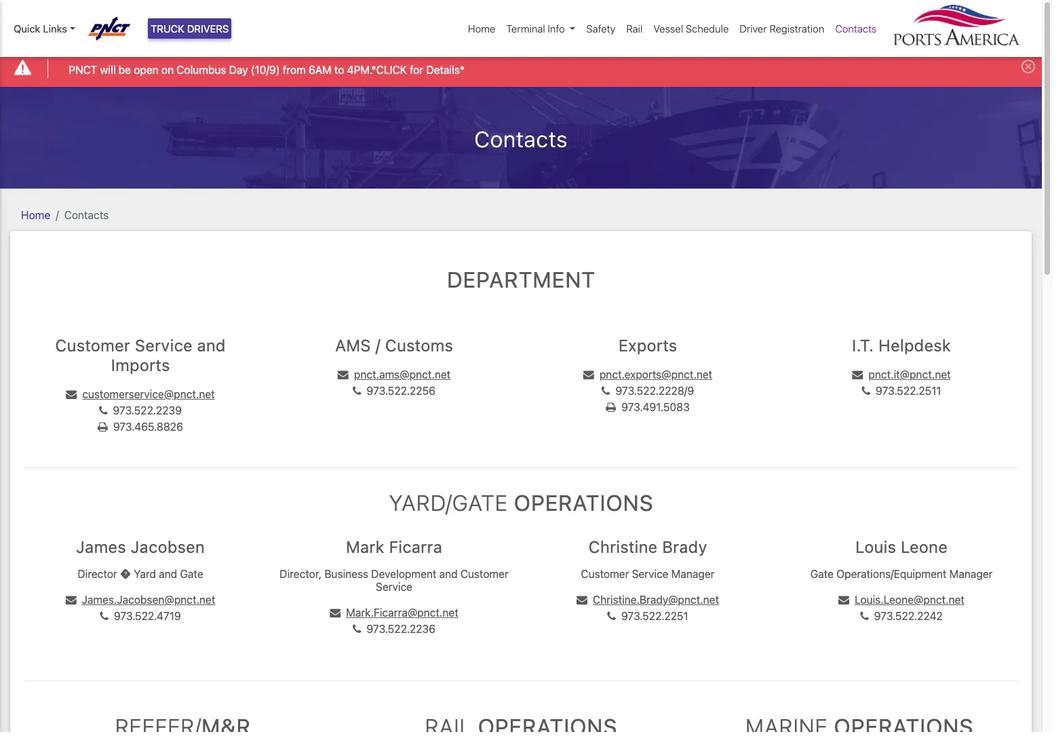 Task type: locate. For each thing, give the bounding box(es) containing it.
0 horizontal spatial and
[[159, 568, 177, 580]]

973.522.2236 link
[[353, 623, 436, 636]]

0 horizontal spatial gate
[[180, 568, 203, 580]]

phone image down james.jacobsen@pnct.net link
[[100, 611, 108, 622]]

pnct.ams@pnct.net link
[[338, 368, 451, 381]]

2 horizontal spatial and
[[440, 568, 458, 580]]

973.522.2239 link
[[99, 404, 182, 417]]

973.522.2242
[[875, 610, 944, 623]]

envelope image inside the pnct.ams@pnct.net link
[[338, 369, 349, 380]]

director � yard and gate
[[78, 568, 203, 580]]

vessel schedule link
[[649, 16, 735, 42]]

truck drivers link
[[148, 18, 232, 39]]

phone image inside 973.522.2242 link
[[861, 611, 869, 622]]

and
[[197, 336, 226, 355], [159, 568, 177, 580], [440, 568, 458, 580]]

4pm.*click
[[347, 64, 407, 76]]

phone image inside 973.522.2511 link
[[862, 385, 871, 396]]

2 horizontal spatial contacts
[[836, 22, 877, 35]]

operations
[[514, 490, 654, 516]]

envelope image down business
[[330, 608, 341, 619]]

envelope image
[[338, 369, 349, 380], [584, 369, 595, 380], [853, 369, 864, 380], [839, 595, 850, 606], [330, 608, 341, 619]]

973.522.2256 link
[[353, 385, 436, 397]]

manager for louis leone
[[950, 568, 993, 580]]

leone
[[902, 538, 948, 557]]

2 horizontal spatial customer
[[581, 568, 630, 580]]

phone image inside 973.522.2236 link
[[353, 624, 361, 635]]

and inside customer service and imports
[[197, 336, 226, 355]]

pnct will be open on columbus day (10/9) from 6am to 4pm.*click for details* link
[[69, 62, 465, 78]]

2 vertical spatial service
[[376, 581, 413, 593]]

manager
[[672, 568, 715, 580], [950, 568, 993, 580]]

will
[[100, 64, 116, 76]]

james
[[76, 538, 126, 557]]

envelope image down ams in the top of the page
[[338, 369, 349, 380]]

phone image for louis leone
[[861, 611, 869, 622]]

driver
[[740, 22, 768, 35]]

close image
[[1022, 60, 1036, 74]]

phone image for james jacobsen
[[100, 611, 108, 622]]

for
[[410, 64, 424, 76]]

973.522.2511 link
[[862, 385, 942, 397]]

service inside customer service and imports
[[135, 336, 193, 355]]

pnct.it@pnct.net
[[869, 368, 952, 381]]

2 horizontal spatial service
[[632, 568, 669, 580]]

christine brady
[[589, 538, 708, 557]]

james jacobsen
[[76, 538, 205, 557]]

department
[[447, 267, 596, 292]]

973.522.2242 link
[[861, 610, 944, 623]]

973.522.2236
[[367, 623, 436, 636]]

links
[[43, 22, 67, 35]]

6am
[[309, 64, 332, 76]]

envelope image inside james.jacobsen@pnct.net link
[[66, 595, 76, 606]]

1 horizontal spatial service
[[376, 581, 413, 593]]

0 horizontal spatial manager
[[672, 568, 715, 580]]

2 horizontal spatial phone image
[[862, 385, 871, 396]]

envelope image down operations/equipment
[[839, 595, 850, 606]]

0 horizontal spatial home link
[[21, 209, 50, 221]]

louis.leone@pnct.net link
[[839, 594, 965, 606]]

service down development
[[376, 581, 413, 593]]

0 vertical spatial service
[[135, 336, 193, 355]]

phone image down christine.brady@pnct.net link
[[608, 611, 616, 622]]

terminal info link
[[501, 16, 581, 42]]

1 horizontal spatial customer
[[461, 568, 509, 580]]

envelope image inside pnct.it@pnct.net 'link'
[[853, 369, 864, 380]]

phone image
[[602, 385, 611, 396], [99, 405, 108, 416], [100, 611, 108, 622], [861, 611, 869, 622], [353, 624, 361, 635]]

1 vertical spatial home link
[[21, 209, 50, 221]]

pnct will be open on columbus day (10/9) from 6am to 4pm.*click for details* alert
[[0, 50, 1043, 87]]

1 horizontal spatial gate
[[811, 568, 834, 580]]

service
[[135, 336, 193, 355], [632, 568, 669, 580], [376, 581, 413, 593]]

phone image up print image
[[99, 405, 108, 416]]

phone image
[[353, 385, 362, 396], [862, 385, 871, 396], [608, 611, 616, 622]]

phone image for ams
[[353, 385, 362, 396]]

1 horizontal spatial phone image
[[608, 611, 616, 622]]

director, business development and  customer service
[[280, 568, 509, 593]]

i.t. helpdesk
[[853, 336, 952, 355]]

registration
[[770, 22, 825, 35]]

�
[[120, 568, 131, 580]]

envelope image down i.t. in the top of the page
[[853, 369, 864, 380]]

0 vertical spatial contacts
[[836, 22, 877, 35]]

and inside the director, business development and  customer service
[[440, 568, 458, 580]]

0 vertical spatial home
[[468, 22, 496, 35]]

2 manager from the left
[[950, 568, 993, 580]]

gate
[[180, 568, 203, 580], [811, 568, 834, 580]]

973.522.4719
[[114, 610, 181, 623]]

service up christine.brady@pnct.net link
[[632, 568, 669, 580]]

phone image inside '973.522.2256' link
[[353, 385, 362, 396]]

from
[[283, 64, 306, 76]]

pnct will be open on columbus day (10/9) from 6am to 4pm.*click for details*
[[69, 64, 465, 76]]

envelope image inside pnct.exports@pnct.net link
[[584, 369, 595, 380]]

1 horizontal spatial home link
[[463, 16, 501, 42]]

phone image down louis.leone@pnct.net "link"
[[861, 611, 869, 622]]

phone image down pnct.it@pnct.net 'link'
[[862, 385, 871, 396]]

973.522.2511
[[876, 385, 942, 397]]

0 horizontal spatial contacts
[[64, 209, 109, 221]]

1 horizontal spatial and
[[197, 336, 226, 355]]

973.522.2251
[[622, 610, 689, 623]]

contacts
[[836, 22, 877, 35], [475, 126, 568, 152], [64, 209, 109, 221]]

1 vertical spatial contacts
[[475, 126, 568, 152]]

0 horizontal spatial service
[[135, 336, 193, 355]]

phone image for mark ficarra
[[353, 624, 361, 635]]

operations/equipment
[[837, 568, 947, 580]]

1 vertical spatial home
[[21, 209, 50, 221]]

helpdesk
[[879, 336, 952, 355]]

customer inside the director, business development and  customer service
[[461, 568, 509, 580]]

ams / customs
[[335, 336, 453, 355]]

yard
[[134, 568, 156, 580]]

0 horizontal spatial phone image
[[353, 385, 362, 396]]

print image
[[98, 421, 108, 432]]

973.491.5083
[[622, 401, 690, 413]]

service up 'imports'
[[135, 336, 193, 355]]

manager down 'brady'
[[672, 568, 715, 580]]

development
[[372, 568, 437, 580]]

1 horizontal spatial manager
[[950, 568, 993, 580]]

manager up the louis.leone@pnct.net
[[950, 568, 993, 580]]

1 horizontal spatial contacts
[[475, 126, 568, 152]]

christine.brady@pnct.net link
[[577, 594, 720, 606]]

0 horizontal spatial home
[[21, 209, 50, 221]]

home link
[[463, 16, 501, 42], [21, 209, 50, 221]]

envelope image left pnct.exports@pnct.net
[[584, 369, 595, 380]]

envelope image inside christine.brady@pnct.net link
[[577, 595, 588, 606]]

0 vertical spatial home link
[[463, 16, 501, 42]]

(10/9)
[[251, 64, 280, 76]]

envelope image
[[66, 389, 77, 400], [66, 595, 76, 606], [577, 595, 588, 606]]

phone image up print icon
[[602, 385, 611, 396]]

phone image down the pnct.ams@pnct.net link
[[353, 385, 362, 396]]

exports
[[619, 336, 678, 355]]

customer inside customer service and imports
[[55, 336, 130, 355]]

on
[[162, 64, 174, 76]]

phone image inside the 973.522.4719 link
[[100, 611, 108, 622]]

contacts inside "link"
[[836, 22, 877, 35]]

home
[[468, 22, 496, 35], [21, 209, 50, 221]]

phone image down mark.ficarra@pnct.net link
[[353, 624, 361, 635]]

phone image inside 973.522.2228/9 link
[[602, 385, 611, 396]]

imports
[[111, 356, 170, 375]]

envelope image inside 'customerservice@pnct.net' link
[[66, 389, 77, 400]]

driver registration
[[740, 22, 825, 35]]

0 horizontal spatial customer
[[55, 336, 130, 355]]

ficarra
[[389, 538, 443, 557]]

1 vertical spatial service
[[632, 568, 669, 580]]

1 manager from the left
[[672, 568, 715, 580]]



Task type: vqa. For each thing, say whether or not it's contained in the screenshot.
middle Service
yes



Task type: describe. For each thing, give the bounding box(es) containing it.
service for manager
[[632, 568, 669, 580]]

service inside the director, business development and  customer service
[[376, 581, 413, 593]]

envelope image for i.t. helpdesk
[[853, 369, 864, 380]]

louis
[[856, 538, 897, 557]]

1 gate from the left
[[180, 568, 203, 580]]

phone image inside 973.522.2239 link
[[99, 405, 108, 416]]

vessel
[[654, 22, 684, 35]]

quick links
[[14, 22, 67, 35]]

louis.leone@pnct.net
[[855, 594, 965, 606]]

rail
[[627, 22, 643, 35]]

safety
[[587, 22, 616, 35]]

i.t.
[[853, 336, 875, 355]]

envelope image for ams / customs
[[338, 369, 349, 380]]

envelope image for exports
[[584, 369, 595, 380]]

1 horizontal spatial home
[[468, 22, 496, 35]]

yard/gate
[[389, 490, 508, 516]]

business
[[325, 568, 369, 580]]

truck
[[151, 22, 185, 35]]

2 gate from the left
[[811, 568, 834, 580]]

pnct.ams@pnct.net
[[354, 368, 451, 381]]

details*
[[427, 64, 465, 76]]

customerservice@pnct.net link
[[66, 388, 215, 400]]

drivers
[[187, 22, 229, 35]]

james.jacobsen@pnct.net
[[82, 594, 215, 606]]

973.522.2228/9
[[616, 385, 695, 397]]

pnct
[[69, 64, 97, 76]]

mark
[[346, 538, 385, 557]]

safety link
[[581, 16, 621, 42]]

director
[[78, 568, 117, 580]]

customer for customer service and imports
[[55, 336, 130, 355]]

quick links link
[[14, 21, 75, 36]]

christine.brady@pnct.net
[[593, 594, 720, 606]]

terminal info
[[507, 22, 565, 35]]

open
[[134, 64, 159, 76]]

pnct.exports@pnct.net
[[600, 368, 713, 381]]

manager for christine brady
[[672, 568, 715, 580]]

be
[[119, 64, 131, 76]]

envelope image for christine brady
[[577, 595, 588, 606]]

louis leone
[[856, 538, 948, 557]]

customer for customer service manager
[[581, 568, 630, 580]]

customs
[[385, 336, 453, 355]]

envelope image inside mark.ficarra@pnct.net link
[[330, 608, 341, 619]]

973.465.8826
[[113, 421, 183, 433]]

service for and
[[135, 336, 193, 355]]

james.jacobsen@pnct.net link
[[66, 594, 215, 606]]

jacobsen
[[131, 538, 205, 557]]

print image
[[606, 402, 616, 413]]

vessel schedule
[[654, 22, 729, 35]]

christine
[[589, 538, 658, 557]]

phone image for i.t.
[[862, 385, 871, 396]]

customer service manager
[[581, 568, 715, 580]]

schedule
[[686, 22, 729, 35]]

columbus
[[177, 64, 226, 76]]

envelope image for james jacobsen
[[66, 595, 76, 606]]

gate operations/equipment manager
[[811, 568, 993, 580]]

and for mark ficarra
[[440, 568, 458, 580]]

973.522.2251 link
[[608, 610, 689, 623]]

mark.ficarra@pnct.net link
[[330, 607, 459, 619]]

pnct.it@pnct.net link
[[853, 368, 952, 381]]

driver registration link
[[735, 16, 831, 42]]

envelope image inside louis.leone@pnct.net "link"
[[839, 595, 850, 606]]

973.522.2256
[[367, 385, 436, 397]]

customer service and imports
[[55, 336, 226, 375]]

info
[[548, 22, 565, 35]]

and for james jacobsen
[[159, 568, 177, 580]]

customerservice@pnct.net
[[82, 388, 215, 400]]

phone image inside 973.522.2251 link
[[608, 611, 616, 622]]

yard/gate operations
[[389, 490, 654, 516]]

rail link
[[621, 16, 649, 42]]

truck drivers
[[151, 22, 229, 35]]

973.522.4719 link
[[100, 610, 181, 623]]

ams
[[335, 336, 371, 355]]

to
[[335, 64, 345, 76]]

brady
[[663, 538, 708, 557]]

mark ficarra
[[346, 538, 443, 557]]

973.522.2239
[[113, 404, 182, 417]]

mark.ficarra@pnct.net
[[346, 607, 459, 619]]

contacts link
[[831, 16, 883, 42]]

pnct.exports@pnct.net link
[[584, 368, 713, 381]]

2 vertical spatial contacts
[[64, 209, 109, 221]]

973.522.2228/9 link
[[602, 385, 695, 397]]



